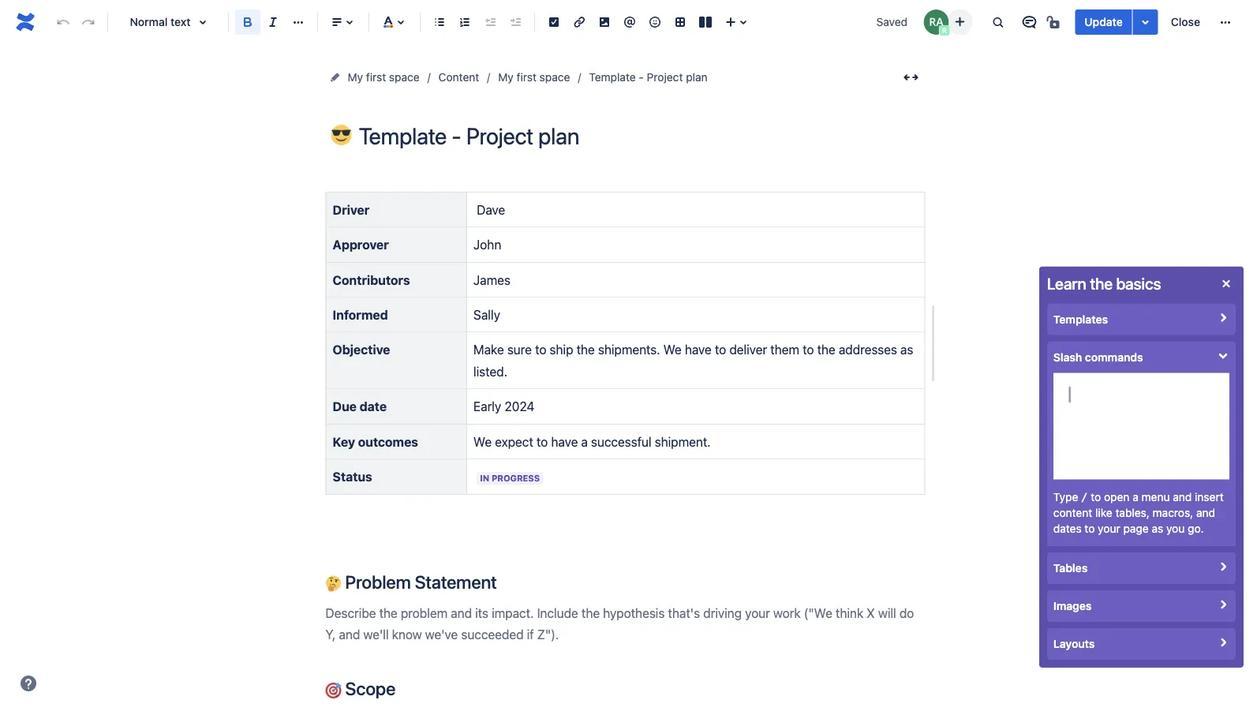 Task type: describe. For each thing, give the bounding box(es) containing it.
macros,
[[1153, 506, 1194, 519]]

like
[[1096, 506, 1113, 519]]

tables,
[[1116, 506, 1150, 519]]

help image
[[19, 674, 38, 693]]

1 vertical spatial have
[[551, 434, 578, 449]]

:sunglasses: image
[[331, 125, 352, 145]]

to open a menu and insert content like tables, macros, and dates to your page as you go.
[[1054, 490, 1224, 535]]

undo ⌘z image
[[54, 13, 73, 32]]

2 horizontal spatial the
[[1090, 274, 1113, 293]]

templates button
[[1048, 304, 1236, 335]]

first for first my first space link from right
[[517, 71, 537, 84]]

more image
[[1216, 13, 1235, 32]]

action item image
[[545, 13, 564, 32]]

in
[[480, 473, 489, 483]]

key outcomes
[[333, 434, 418, 449]]

italic ⌘i image
[[264, 13, 283, 32]]

insert
[[1195, 490, 1224, 503]]

normal text button
[[114, 5, 222, 39]]

menu
[[1142, 490, 1170, 503]]

normal text
[[130, 15, 191, 28]]

tables button
[[1048, 553, 1236, 584]]

make
[[474, 342, 504, 357]]

my first space for 1st my first space link
[[348, 71, 420, 84]]

as inside the 'make sure to ship the shipments. we have to deliver them to the addresses as listed.'
[[901, 342, 914, 357]]

emoji image
[[646, 13, 665, 32]]

listed.
[[474, 364, 508, 379]]

scope
[[341, 678, 396, 699]]

to left your
[[1085, 522, 1095, 535]]

my first space for first my first space link from right
[[498, 71, 570, 84]]

outcomes
[[358, 434, 418, 449]]

due
[[333, 399, 357, 414]]

problem statement
[[341, 571, 497, 592]]

expect
[[495, 434, 534, 449]]

update
[[1085, 15, 1123, 28]]

Main content area, start typing to enter text. text field
[[316, 173, 937, 715]]

sure
[[507, 342, 532, 357]]

/
[[1082, 491, 1088, 504]]

1 horizontal spatial the
[[817, 342, 836, 357]]

2 space from the left
[[540, 71, 570, 84]]

comment icon image
[[1020, 13, 1039, 32]]

status
[[333, 469, 372, 484]]

mention image
[[620, 13, 639, 32]]

them
[[771, 342, 800, 357]]

a inside to open a menu and insert content like tables, macros, and dates to your page as you go.
[[1133, 490, 1139, 503]]

early
[[474, 399, 501, 414]]

driver
[[333, 202, 370, 217]]

my for first my first space link from right
[[498, 71, 514, 84]]

template - project plan
[[589, 71, 708, 84]]

outdent ⇧tab image
[[481, 13, 500, 32]]

template - project plan link
[[589, 68, 708, 87]]

to right /
[[1091, 490, 1102, 503]]

to right them
[[803, 342, 814, 357]]

content
[[439, 71, 479, 84]]

text
[[171, 15, 191, 28]]

your
[[1098, 522, 1121, 535]]

john
[[474, 237, 501, 252]]

tables
[[1054, 562, 1088, 575]]

layouts
[[1054, 637, 1095, 650]]

make sure to ship the shipments. we have to deliver them to the addresses as listed.
[[474, 342, 917, 379]]

sally
[[474, 307, 500, 322]]

first for 1st my first space link
[[366, 71, 386, 84]]

open
[[1105, 490, 1130, 503]]

informed
[[333, 307, 388, 322]]

1 my first space link from the left
[[348, 68, 420, 87]]

0 horizontal spatial and
[[1173, 490, 1192, 503]]

go.
[[1188, 522, 1204, 535]]

ship
[[550, 342, 573, 357]]

no restrictions image
[[1045, 13, 1064, 32]]

deliver
[[730, 342, 767, 357]]

objective
[[333, 342, 390, 357]]

update button
[[1075, 9, 1133, 35]]

approver
[[333, 237, 389, 252]]

close
[[1171, 15, 1201, 28]]

plan
[[686, 71, 708, 84]]

close image
[[1217, 274, 1236, 293]]

my for 1st my first space link
[[348, 71, 363, 84]]

images
[[1054, 600, 1092, 613]]

we inside the 'make sure to ship the shipments. we have to deliver them to the addresses as listed.'
[[664, 342, 682, 357]]



Task type: locate. For each thing, give the bounding box(es) containing it.
0 horizontal spatial as
[[901, 342, 914, 357]]

as
[[901, 342, 914, 357], [1152, 522, 1164, 535]]

the right the ship
[[577, 342, 595, 357]]

2 my from the left
[[498, 71, 514, 84]]

space
[[389, 71, 420, 84], [540, 71, 570, 84]]

space down action item icon
[[540, 71, 570, 84]]

table image
[[671, 13, 690, 32]]

we right shipments.
[[664, 342, 682, 357]]

invite to edit image
[[951, 12, 970, 31]]

0 horizontal spatial first
[[366, 71, 386, 84]]

1 horizontal spatial my first space link
[[498, 68, 570, 87]]

1 horizontal spatial and
[[1197, 506, 1216, 519]]

my right move this page icon
[[348, 71, 363, 84]]

layouts image
[[696, 13, 715, 32]]

a left successful
[[581, 434, 588, 449]]

:dart: image
[[326, 683, 341, 698], [326, 683, 341, 698]]

adjust update settings image
[[1136, 13, 1155, 32]]

1 horizontal spatial space
[[540, 71, 570, 84]]

statement
[[415, 571, 497, 592]]

and
[[1173, 490, 1192, 503], [1197, 506, 1216, 519]]

1 horizontal spatial my
[[498, 71, 514, 84]]

successful
[[591, 434, 652, 449]]

1 horizontal spatial my first space
[[498, 71, 570, 84]]

add image, video, or file image
[[595, 13, 614, 32]]

templates
[[1054, 313, 1109, 326]]

learn the basics
[[1048, 274, 1162, 293]]

key
[[333, 434, 355, 449]]

1 my from the left
[[348, 71, 363, 84]]

numbered list ⌘⇧7 image
[[455, 13, 474, 32]]

space left content
[[389, 71, 420, 84]]

contributors
[[333, 272, 410, 287]]

1 space from the left
[[389, 71, 420, 84]]

in progress
[[480, 473, 540, 483]]

my first space link down the indent tab icon
[[498, 68, 570, 87]]

slash commands button
[[1048, 341, 1236, 373]]

have right expect
[[551, 434, 578, 449]]

0 vertical spatial have
[[685, 342, 712, 357]]

ruby anderson image
[[924, 9, 949, 35]]

images button
[[1048, 590, 1236, 622]]

my first space link right move this page icon
[[348, 68, 420, 87]]

problem
[[345, 571, 411, 592]]

slash commands
[[1054, 350, 1144, 364]]

addresses
[[839, 342, 897, 357]]

0 horizontal spatial my first space
[[348, 71, 420, 84]]

type /
[[1054, 490, 1088, 504]]

have inside the 'make sure to ship the shipments. we have to deliver them to the addresses as listed.'
[[685, 342, 712, 357]]

bullet list ⌘⇧8 image
[[430, 13, 449, 32]]

2 first from the left
[[517, 71, 537, 84]]

and down "insert"
[[1197, 506, 1216, 519]]

my first space link
[[348, 68, 420, 87], [498, 68, 570, 87]]

layouts button
[[1048, 628, 1236, 660]]

indent tab image
[[506, 13, 525, 32]]

as left you
[[1152, 522, 1164, 535]]

shipments.
[[598, 342, 660, 357]]

0 horizontal spatial have
[[551, 434, 578, 449]]

we left expect
[[474, 434, 492, 449]]

0 horizontal spatial my
[[348, 71, 363, 84]]

0 horizontal spatial we
[[474, 434, 492, 449]]

basics
[[1117, 274, 1162, 293]]

dates
[[1054, 522, 1082, 535]]

0 vertical spatial and
[[1173, 490, 1192, 503]]

to left deliver at the right top of page
[[715, 342, 726, 357]]

and up "macros,"
[[1173, 490, 1192, 503]]

the right learn
[[1090, 274, 1113, 293]]

1 horizontal spatial we
[[664, 342, 682, 357]]

my first space right move this page icon
[[348, 71, 420, 84]]

first down the indent tab icon
[[517, 71, 537, 84]]

first
[[366, 71, 386, 84], [517, 71, 537, 84]]

my right content
[[498, 71, 514, 84]]

2024
[[505, 399, 535, 414]]

a up 'tables,'
[[1133, 490, 1139, 503]]

my
[[348, 71, 363, 84], [498, 71, 514, 84]]

0 horizontal spatial a
[[581, 434, 588, 449]]

content link
[[439, 68, 479, 87]]

1 horizontal spatial first
[[517, 71, 537, 84]]

my first space down the indent tab icon
[[498, 71, 570, 84]]

more formatting image
[[289, 13, 308, 32]]

move this page image
[[329, 71, 341, 84]]

link image
[[570, 13, 589, 32]]

to right expect
[[537, 434, 548, 449]]

you
[[1167, 522, 1185, 535]]

have left deliver at the right top of page
[[685, 342, 712, 357]]

confluence image
[[13, 9, 38, 35]]

1 horizontal spatial have
[[685, 342, 712, 357]]

Give this page a title text field
[[359, 123, 926, 149]]

as right addresses
[[901, 342, 914, 357]]

a
[[581, 434, 588, 449], [1133, 490, 1139, 503]]

slash
[[1054, 350, 1083, 364]]

find and replace image
[[989, 13, 1008, 32]]

close button
[[1162, 9, 1210, 35]]

1 first from the left
[[366, 71, 386, 84]]

to left the ship
[[535, 342, 547, 357]]

1 vertical spatial a
[[1133, 490, 1139, 503]]

a inside text field
[[581, 434, 588, 449]]

0 vertical spatial a
[[581, 434, 588, 449]]

date
[[360, 399, 387, 414]]

2 my first space link from the left
[[498, 68, 570, 87]]

dave
[[474, 202, 505, 217]]

shipment.
[[655, 434, 711, 449]]

due date
[[333, 399, 387, 414]]

2 my first space from the left
[[498, 71, 570, 84]]

0 horizontal spatial my first space link
[[348, 68, 420, 87]]

to
[[535, 342, 547, 357], [715, 342, 726, 357], [803, 342, 814, 357], [537, 434, 548, 449], [1091, 490, 1102, 503], [1085, 522, 1095, 535]]

the
[[1090, 274, 1113, 293], [577, 342, 595, 357], [817, 342, 836, 357]]

0 vertical spatial we
[[664, 342, 682, 357]]

make page full-width image
[[902, 68, 921, 87]]

page
[[1124, 522, 1149, 535]]

normal
[[130, 15, 168, 28]]

0 horizontal spatial space
[[389, 71, 420, 84]]

1 my first space from the left
[[348, 71, 420, 84]]

first right move this page icon
[[366, 71, 386, 84]]

template
[[589, 71, 636, 84]]

learn
[[1048, 274, 1087, 293]]

early 2024
[[474, 399, 535, 414]]

have
[[685, 342, 712, 357], [551, 434, 578, 449]]

saved
[[877, 15, 908, 28]]

bold ⌘b image
[[238, 13, 257, 32]]

:sunglasses: image
[[331, 125, 352, 145]]

align left image
[[328, 13, 347, 32]]

we expect to have a successful shipment.
[[474, 434, 714, 449]]

confluence image
[[13, 9, 38, 35]]

content
[[1054, 506, 1093, 519]]

james
[[474, 272, 511, 287]]

1 vertical spatial we
[[474, 434, 492, 449]]

-
[[639, 71, 644, 84]]

1 horizontal spatial a
[[1133, 490, 1139, 503]]

0 vertical spatial as
[[901, 342, 914, 357]]

as inside to open a menu and insert content like tables, macros, and dates to your page as you go.
[[1152, 522, 1164, 535]]

the right them
[[817, 342, 836, 357]]

redo ⌘⇧z image
[[79, 13, 98, 32]]

we
[[664, 342, 682, 357], [474, 434, 492, 449]]

1 horizontal spatial as
[[1152, 522, 1164, 535]]

commands
[[1086, 350, 1144, 364]]

1 vertical spatial and
[[1197, 506, 1216, 519]]

1 vertical spatial as
[[1152, 522, 1164, 535]]

type
[[1054, 490, 1079, 503]]

project
[[647, 71, 683, 84]]

:thinking: image
[[326, 576, 341, 592], [326, 576, 341, 592]]

my first space
[[348, 71, 420, 84], [498, 71, 570, 84]]

progress
[[492, 473, 540, 483]]

0 horizontal spatial the
[[577, 342, 595, 357]]



Task type: vqa. For each thing, say whether or not it's contained in the screenshot.


